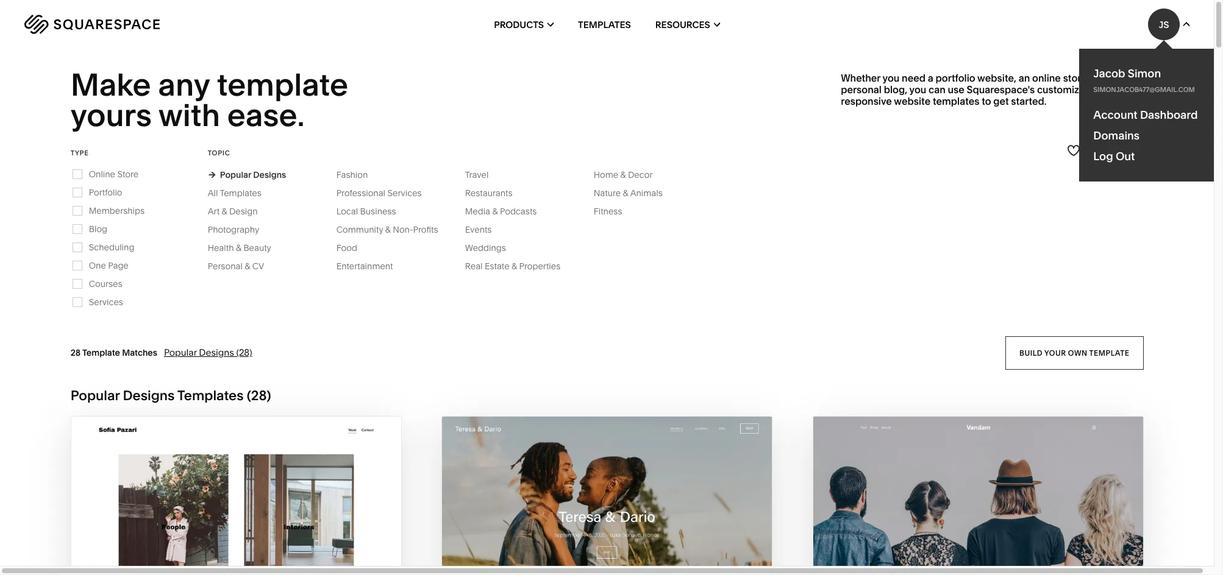 Task type: describe. For each thing, give the bounding box(es) containing it.
home & decor
[[594, 169, 653, 180]]

scheduling
[[89, 242, 134, 253]]

real estate & properties
[[465, 261, 561, 272]]

vandam element
[[813, 417, 1143, 576]]

designs for popular designs templates ( 28 )
[[123, 388, 175, 404]]

podcasts
[[500, 206, 537, 217]]

community
[[336, 224, 383, 235]]

favorites
[[1101, 146, 1144, 155]]

online store
[[89, 169, 139, 180]]

all
[[208, 188, 218, 199]]

food
[[336, 243, 357, 254]]

(
[[247, 388, 251, 404]]

account
[[1094, 108, 1138, 122]]

js
[[1159, 19, 1169, 30]]

dario image
[[442, 417, 772, 576]]

my favorites
[[1087, 146, 1144, 155]]

health & beauty
[[208, 243, 271, 254]]

pazari image
[[71, 417, 401, 576]]

store
[[117, 169, 139, 180]]

1 horizontal spatial you
[[910, 84, 927, 96]]

log out
[[1094, 149, 1135, 163]]

local business
[[336, 206, 396, 217]]

personal & cv link
[[208, 261, 276, 272]]

started.
[[1011, 95, 1047, 107]]

and
[[1102, 84, 1119, 96]]

restaurants
[[465, 188, 513, 199]]

templates
[[933, 95, 980, 107]]

real estate & properties link
[[465, 261, 573, 272]]

nature & animals
[[594, 188, 663, 199]]

& for animals
[[623, 188, 629, 199]]

can
[[929, 84, 946, 96]]

weddings link
[[465, 243, 518, 254]]

food link
[[336, 243, 370, 254]]

an
[[1019, 72, 1030, 84]]

domains
[[1094, 129, 1140, 143]]

0 horizontal spatial 28
[[71, 347, 81, 358]]

1 a from the left
[[928, 72, 934, 84]]

non-
[[393, 224, 413, 235]]

fitness link
[[594, 206, 635, 217]]

account dashboard link
[[1094, 108, 1209, 122]]

photography
[[208, 224, 259, 235]]

log
[[1094, 149, 1113, 163]]

media & podcasts
[[465, 206, 537, 217]]

one
[[89, 260, 106, 271]]

28 template matches
[[71, 347, 157, 358]]

events link
[[465, 224, 504, 235]]

home
[[594, 169, 618, 180]]

2 vertical spatial templates
[[177, 388, 244, 404]]

fashion link
[[336, 169, 380, 180]]

js button
[[1148, 9, 1190, 40]]

art & design link
[[208, 206, 270, 217]]

real
[[465, 261, 483, 272]]

out
[[1116, 149, 1135, 163]]

squarespace's
[[967, 84, 1035, 96]]

dashboard
[[1140, 108, 1198, 122]]

designs for popular designs
[[253, 169, 286, 180]]

squarespace logo image
[[24, 15, 160, 34]]

2 a from the left
[[1104, 72, 1109, 84]]

your
[[1045, 348, 1066, 358]]

own
[[1068, 348, 1088, 358]]

professional services
[[336, 188, 422, 199]]

portfolio
[[936, 72, 976, 84]]

whether you need a portfolio website, an online store, or a personal blog, you can use squarespace's customizable and responsive website templates to get started.
[[841, 72, 1119, 107]]

customizable
[[1037, 84, 1100, 96]]

simon
[[1128, 66, 1161, 81]]

popular for popular designs templates ( 28 )
[[71, 388, 120, 404]]

courses
[[89, 279, 122, 290]]

pazari element
[[71, 417, 401, 576]]

website,
[[978, 72, 1017, 84]]

local business link
[[336, 206, 408, 217]]

products button
[[494, 0, 554, 49]]

photography link
[[208, 224, 272, 235]]

professional services link
[[336, 188, 434, 199]]

template inside the build your own template button
[[1089, 348, 1130, 358]]

popular designs templates ( 28 )
[[71, 388, 271, 404]]

& for podcasts
[[492, 206, 498, 217]]

local
[[336, 206, 358, 217]]

vandam image
[[813, 417, 1143, 576]]

dario element
[[442, 417, 772, 576]]

0 vertical spatial templates
[[578, 19, 631, 30]]



Task type: vqa. For each thing, say whether or not it's contained in the screenshot.
No
no



Task type: locate. For each thing, give the bounding box(es) containing it.
2 horizontal spatial designs
[[253, 169, 286, 180]]

designs up all templates link
[[253, 169, 286, 180]]

page
[[108, 260, 129, 271]]

health & beauty link
[[208, 243, 284, 254]]

1 horizontal spatial template
[[1089, 348, 1130, 358]]

0 vertical spatial services
[[388, 188, 422, 199]]

services up the business
[[388, 188, 422, 199]]

a right or
[[1104, 72, 1109, 84]]

weddings
[[465, 243, 506, 254]]

popular right matches
[[164, 347, 197, 359]]

& right media
[[492, 206, 498, 217]]

you left need
[[883, 72, 900, 84]]

popular designs
[[220, 169, 286, 180]]

1 vertical spatial designs
[[199, 347, 234, 359]]

whether
[[841, 72, 881, 84]]

0 horizontal spatial template
[[217, 66, 348, 104]]

0 horizontal spatial a
[[928, 72, 934, 84]]

0 vertical spatial template
[[217, 66, 348, 104]]

0 horizontal spatial popular
[[71, 388, 120, 404]]

& for non-
[[385, 224, 391, 235]]

blog
[[89, 224, 107, 235]]

& right nature
[[623, 188, 629, 199]]

need
[[902, 72, 926, 84]]

my favorites link
[[1067, 143, 1144, 159]]

1 vertical spatial template
[[1089, 348, 1130, 358]]

health
[[208, 243, 234, 254]]

& left cv
[[245, 261, 250, 272]]

properties
[[519, 261, 561, 272]]

designs
[[253, 169, 286, 180], [199, 347, 234, 359], [123, 388, 175, 404]]

0 horizontal spatial services
[[89, 297, 123, 308]]

entertainment link
[[336, 261, 405, 272]]

1 horizontal spatial designs
[[199, 347, 234, 359]]

you
[[883, 72, 900, 84], [910, 84, 927, 96]]

nature
[[594, 188, 621, 199]]

28 left template in the bottom left of the page
[[71, 347, 81, 358]]

media & podcasts link
[[465, 206, 549, 217]]

popular up all templates
[[220, 169, 251, 180]]

popular designs (28) link
[[164, 347, 252, 359]]

beauty
[[244, 243, 271, 254]]

templates
[[578, 19, 631, 30], [220, 188, 262, 199], [177, 388, 244, 404]]

all templates
[[208, 188, 262, 199]]

decor
[[628, 169, 653, 180]]

& for decor
[[621, 169, 626, 180]]

estate
[[485, 261, 510, 272]]

)
[[267, 388, 271, 404]]

& for design
[[222, 206, 227, 217]]

you left the can
[[910, 84, 927, 96]]

& right health
[[236, 243, 241, 254]]

1 vertical spatial popular
[[164, 347, 197, 359]]

services down courses
[[89, 297, 123, 308]]

popular for popular designs
[[220, 169, 251, 180]]

& right 'estate'
[[512, 261, 517, 272]]

2 vertical spatial popular
[[71, 388, 120, 404]]

popular down template in the bottom left of the page
[[71, 388, 120, 404]]

to
[[982, 95, 991, 107]]

1 horizontal spatial a
[[1104, 72, 1109, 84]]

personal
[[208, 261, 243, 272]]

travel link
[[465, 169, 501, 180]]

store,
[[1063, 72, 1090, 84]]

0 horizontal spatial you
[[883, 72, 900, 84]]

personal & cv
[[208, 261, 264, 272]]

& for cv
[[245, 261, 250, 272]]

cv
[[252, 261, 264, 272]]

with
[[158, 97, 220, 134]]

28 down (28)
[[251, 388, 267, 404]]

popular designs (28)
[[164, 347, 252, 359]]

1 horizontal spatial popular
[[164, 347, 197, 359]]

simonjacob477@gmail.com
[[1094, 85, 1195, 94]]

fitness
[[594, 206, 622, 217]]

use
[[948, 84, 965, 96]]

& right the art
[[222, 206, 227, 217]]

yours
[[71, 97, 152, 134]]

memberships
[[89, 205, 145, 216]]

designs down matches
[[123, 388, 175, 404]]

one page
[[89, 260, 129, 271]]

2 horizontal spatial popular
[[220, 169, 251, 180]]

jacob
[[1094, 66, 1126, 81]]

build your own template button
[[1005, 337, 1144, 370]]

1 vertical spatial services
[[89, 297, 123, 308]]

art
[[208, 206, 220, 217]]

1 vertical spatial 28
[[251, 388, 267, 404]]

template
[[217, 66, 348, 104], [1089, 348, 1130, 358]]

a
[[928, 72, 934, 84], [1104, 72, 1109, 84]]

a right need
[[928, 72, 934, 84]]

make
[[71, 66, 151, 104]]

& left non-
[[385, 224, 391, 235]]

home & decor link
[[594, 169, 665, 180]]

media
[[465, 206, 490, 217]]

type
[[71, 149, 89, 157]]

blog,
[[884, 84, 908, 96]]

website
[[894, 95, 931, 107]]

log out link
[[1094, 149, 1135, 163]]

& right "home"
[[621, 169, 626, 180]]

online
[[1033, 72, 1061, 84]]

nature & animals link
[[594, 188, 675, 199]]

template inside "make any template yours with ease."
[[217, 66, 348, 104]]

art & design
[[208, 206, 258, 217]]

1 horizontal spatial services
[[388, 188, 422, 199]]

responsive
[[841, 95, 892, 107]]

1 vertical spatial templates
[[220, 188, 262, 199]]

& for beauty
[[236, 243, 241, 254]]

personal
[[841, 84, 882, 96]]

profits
[[413, 224, 438, 235]]

build
[[1020, 348, 1043, 358]]

online
[[89, 169, 115, 180]]

(28)
[[236, 347, 252, 359]]

0 vertical spatial 28
[[71, 347, 81, 358]]

0 horizontal spatial designs
[[123, 388, 175, 404]]

2 vertical spatial designs
[[123, 388, 175, 404]]

fashion
[[336, 169, 368, 180]]

templates link
[[578, 0, 631, 49]]

topic
[[208, 149, 230, 157]]

matches
[[122, 347, 157, 358]]

services
[[388, 188, 422, 199], [89, 297, 123, 308]]

designs left (28)
[[199, 347, 234, 359]]

popular for popular designs (28)
[[164, 347, 197, 359]]

events
[[465, 224, 492, 235]]

account dashboard
[[1094, 108, 1198, 122]]

1 horizontal spatial 28
[[251, 388, 267, 404]]

squarespace logo link
[[24, 15, 257, 34]]

0 vertical spatial popular
[[220, 169, 251, 180]]

0 vertical spatial designs
[[253, 169, 286, 180]]

portfolio
[[89, 187, 122, 198]]

community & non-profits link
[[336, 224, 450, 235]]

community & non-profits
[[336, 224, 438, 235]]

my
[[1087, 146, 1099, 155]]

jacob simon simonjacob477@gmail.com
[[1094, 66, 1195, 94]]

all templates link
[[208, 188, 274, 199]]

popular designs link
[[208, 169, 286, 180]]

professional
[[336, 188, 385, 199]]

ease.
[[227, 97, 305, 134]]

animals
[[630, 188, 663, 199]]

designs for popular designs (28)
[[199, 347, 234, 359]]



